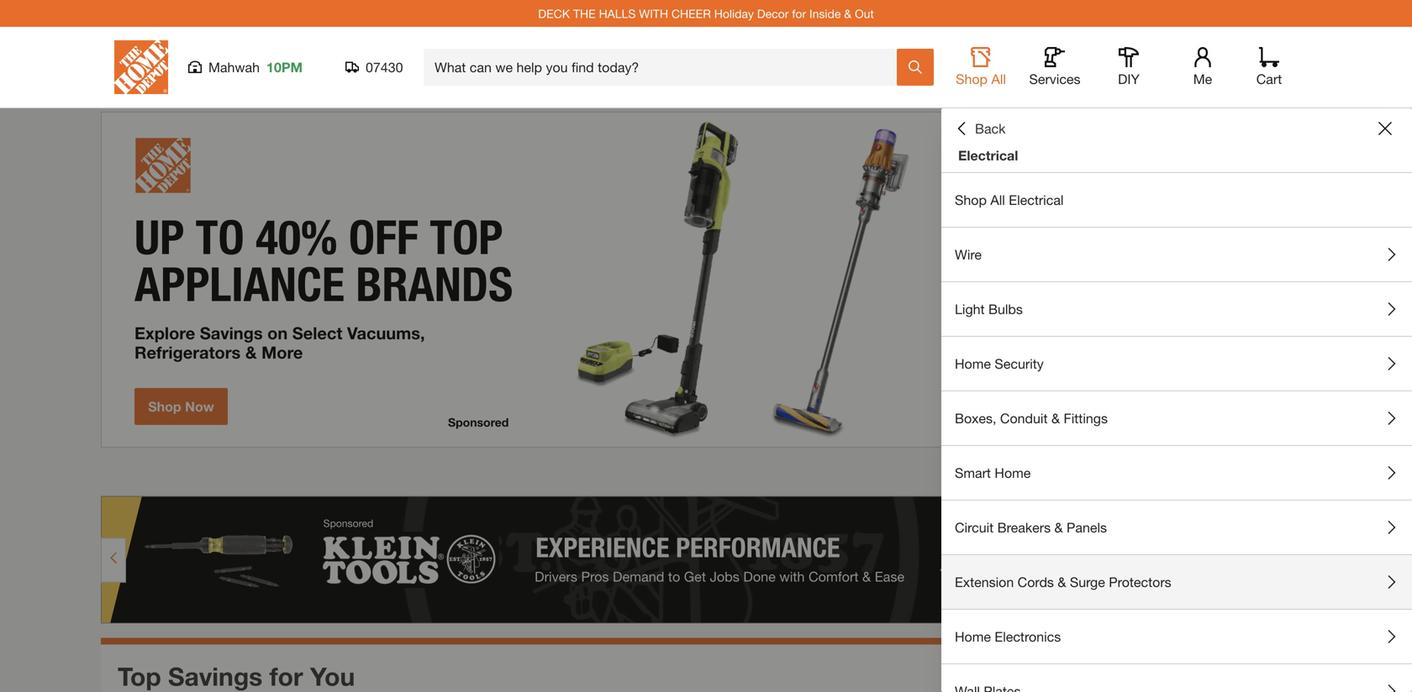 Task type: locate. For each thing, give the bounding box(es) containing it.
for left you at the left of the page
[[270, 662, 303, 692]]

cords
[[1018, 575, 1054, 591]]

0 vertical spatial for
[[792, 7, 807, 20]]

shop
[[956, 71, 988, 87], [955, 192, 987, 208]]

circuit breakers & panels button
[[942, 501, 1413, 555]]

0 horizontal spatial for
[[270, 662, 303, 692]]

home
[[955, 356, 991, 372], [995, 465, 1031, 481], [955, 629, 991, 645]]

wire button
[[942, 228, 1413, 282]]

boxes, conduit & fittings button
[[942, 392, 1413, 446]]

10pm
[[267, 59, 303, 75]]

& left fittings
[[1052, 411, 1060, 427]]

drawer close image
[[1379, 122, 1393, 135]]

mahwah 10pm
[[209, 59, 303, 75]]

0 vertical spatial electrical
[[959, 148, 1019, 164]]

home left electronics
[[955, 629, 991, 645]]

holiday
[[715, 7, 754, 20]]

0 vertical spatial home
[[955, 356, 991, 372]]

& left surge
[[1058, 575, 1067, 591]]

home left security
[[955, 356, 991, 372]]

2 vertical spatial home
[[955, 629, 991, 645]]

fittings
[[1064, 411, 1108, 427]]

back button
[[955, 120, 1006, 137]]

bulbs
[[989, 301, 1023, 317]]

& for extension
[[1058, 575, 1067, 591]]

savings
[[168, 662, 263, 692]]

menu
[[942, 173, 1413, 693]]

home security button
[[942, 337, 1413, 391]]

menu containing shop all electrical
[[942, 173, 1413, 693]]

& for circuit
[[1055, 520, 1063, 536]]

halls
[[599, 7, 636, 20]]

0 vertical spatial shop
[[956, 71, 988, 87]]

circuit
[[955, 520, 994, 536]]

breakers
[[998, 520, 1051, 536]]

home electronics button
[[942, 611, 1413, 664]]

all down back
[[991, 192, 1006, 208]]

home for security
[[955, 356, 991, 372]]

back
[[975, 121, 1006, 137]]

shop all
[[956, 71, 1007, 87]]

all up back
[[992, 71, 1007, 87]]

panels
[[1067, 520, 1108, 536]]

electrical
[[959, 148, 1019, 164], [1009, 192, 1064, 208]]

all for shop all electrical
[[991, 192, 1006, 208]]

home for electronics
[[955, 629, 991, 645]]

services button
[[1028, 47, 1082, 87]]

shop up the wire
[[955, 192, 987, 208]]

you
[[310, 662, 355, 692]]

smart home
[[955, 465, 1031, 481]]

1 vertical spatial all
[[991, 192, 1006, 208]]

1 vertical spatial shop
[[955, 192, 987, 208]]

for
[[792, 7, 807, 20], [270, 662, 303, 692]]

0 vertical spatial all
[[992, 71, 1007, 87]]

shop up back button
[[956, 71, 988, 87]]

diy
[[1119, 71, 1140, 87]]

deck
[[538, 7, 570, 20]]

home inside "button"
[[955, 356, 991, 372]]

smart
[[955, 465, 991, 481]]

me button
[[1176, 47, 1230, 87]]

shop inside menu
[[955, 192, 987, 208]]

cart link
[[1251, 47, 1288, 87]]

shop all button
[[954, 47, 1008, 87]]

& left panels
[[1055, 520, 1063, 536]]

&
[[844, 7, 852, 20], [1052, 411, 1060, 427], [1055, 520, 1063, 536], [1058, 575, 1067, 591]]

all for shop all
[[992, 71, 1007, 87]]

shop inside button
[[956, 71, 988, 87]]

all inside button
[[992, 71, 1007, 87]]

me
[[1194, 71, 1213, 87]]

smart home button
[[942, 447, 1413, 500]]

for left inside
[[792, 7, 807, 20]]

cheer
[[672, 7, 711, 20]]

1 vertical spatial for
[[270, 662, 303, 692]]

1 vertical spatial electrical
[[1009, 192, 1064, 208]]

home right smart
[[995, 465, 1031, 481]]

all inside menu
[[991, 192, 1006, 208]]

shop all electrical link
[[942, 173, 1413, 227]]

extension cords & surge protectors button
[[942, 556, 1413, 610]]

all
[[992, 71, 1007, 87], [991, 192, 1006, 208]]



Task type: describe. For each thing, give the bounding box(es) containing it.
mahwah
[[209, 59, 260, 75]]

home security
[[955, 356, 1044, 372]]

electronics
[[995, 629, 1061, 645]]

extension cords & surge protectors
[[955, 575, 1172, 591]]

1 vertical spatial home
[[995, 465, 1031, 481]]

07430 button
[[346, 59, 404, 76]]

diy button
[[1102, 47, 1156, 87]]

circuit breakers & panels
[[955, 520, 1108, 536]]

decor
[[757, 7, 789, 20]]

the home depot logo image
[[114, 40, 168, 94]]

What can we help you find today? search field
[[435, 50, 896, 85]]

feedback link image
[[1390, 284, 1413, 375]]

boxes,
[[955, 411, 997, 427]]

shop for shop all
[[956, 71, 988, 87]]

deck the halls with cheer holiday decor for inside & out link
[[538, 7, 874, 20]]

electrical inside menu
[[1009, 192, 1064, 208]]

shop all electrical
[[955, 192, 1064, 208]]

light bulbs button
[[942, 283, 1413, 336]]

top savings for you
[[118, 662, 355, 692]]

with
[[639, 7, 669, 20]]

protectors
[[1109, 575, 1172, 591]]

conduit
[[1001, 411, 1048, 427]]

shop for shop all electrical
[[955, 192, 987, 208]]

deck the halls with cheer holiday decor for inside & out
[[538, 7, 874, 20]]

inside
[[810, 7, 841, 20]]

boxes, conduit & fittings
[[955, 411, 1108, 427]]

cart
[[1257, 71, 1283, 87]]

out
[[855, 7, 874, 20]]

extension
[[955, 575, 1014, 591]]

& for boxes,
[[1052, 411, 1060, 427]]

wire
[[955, 247, 982, 263]]

light bulbs
[[955, 301, 1023, 317]]

07430
[[366, 59, 403, 75]]

home electronics
[[955, 629, 1061, 645]]

security
[[995, 356, 1044, 372]]

the
[[573, 7, 596, 20]]

top
[[118, 662, 161, 692]]

light
[[955, 301, 985, 317]]

surge
[[1070, 575, 1106, 591]]

& left out
[[844, 7, 852, 20]]

services
[[1030, 71, 1081, 87]]

1 horizontal spatial for
[[792, 7, 807, 20]]



Task type: vqa. For each thing, say whether or not it's contained in the screenshot.
the middle 00
no



